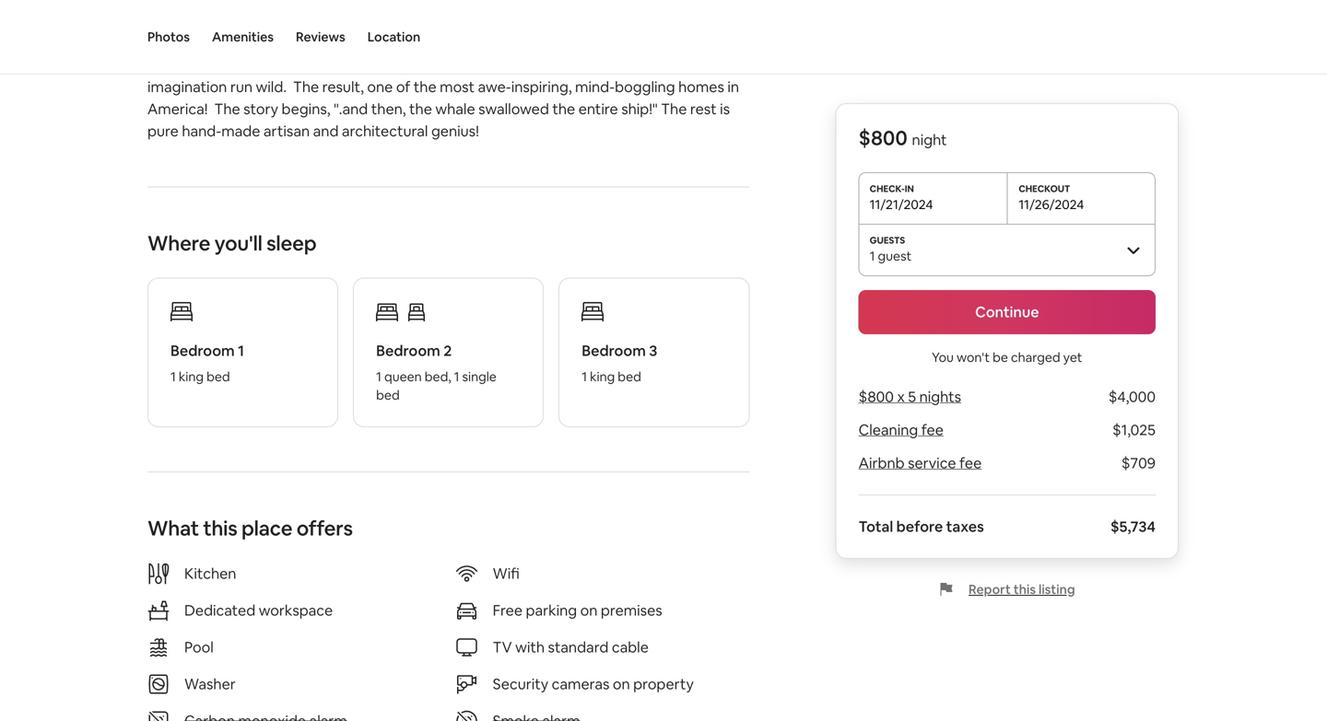 Task type: vqa. For each thing, say whether or not it's contained in the screenshot.
artful
yes



Task type: locate. For each thing, give the bounding box(es) containing it.
on right the parking
[[580, 601, 598, 620]]

bed
[[207, 369, 230, 385], [618, 369, 641, 385], [376, 387, 400, 404]]

11/26/2024
[[1019, 196, 1084, 213]]

$800 left x
[[859, 388, 894, 407]]

airbnb
[[859, 454, 905, 473]]

you
[[932, 349, 954, 366]]

2 horizontal spatial bed
[[618, 369, 641, 385]]

creations
[[474, 33, 537, 52]]

1 horizontal spatial bed
[[376, 387, 400, 404]]

this
[[233, 11, 257, 30], [203, 516, 237, 542], [1014, 582, 1036, 598]]

bed inside the bedroom 2 1 queen bed, 1 single bed
[[376, 387, 400, 404]]

beauty,
[[665, 11, 715, 30]]

what
[[147, 516, 199, 542]]

bedroom for bedroom 1
[[171, 341, 235, 360]]

cleaning fee
[[859, 421, 944, 440]]

$800 x 5 nights
[[859, 388, 961, 407]]

1 vertical spatial fee
[[960, 454, 982, 473]]

2 $800 from the top
[[859, 388, 894, 407]]

0 horizontal spatial bedroom
[[171, 341, 235, 360]]

king inside the bedroom 1 1 king bed
[[179, 369, 204, 385]]

property
[[633, 675, 694, 694]]

nights
[[920, 388, 961, 407]]

2 vertical spatial and
[[313, 121, 339, 140]]

1 vertical spatial on
[[613, 675, 630, 694]]

in up is
[[728, 77, 739, 96]]

kitchen
[[184, 564, 236, 583]]

artisan
[[264, 121, 310, 140]]

hand-
[[182, 121, 221, 140]]

premises
[[601, 601, 663, 620]]

in
[[180, 11, 192, 30], [728, 77, 739, 96]]

single
[[462, 369, 497, 385]]

2 king from the left
[[590, 369, 615, 385]]

1 $800 from the top
[[859, 125, 908, 151]]

this up 'sense'
[[233, 11, 257, 30]]

bed inside the bedroom 1 1 king bed
[[207, 369, 230, 385]]

report this listing button
[[939, 582, 1075, 598]]

$4,000
[[1109, 388, 1156, 407]]

1 bedroom from the left
[[171, 341, 235, 360]]

expression
[[301, 11, 374, 30]]

workspace
[[259, 601, 333, 620]]

1 horizontal spatial king
[[590, 369, 615, 385]]

1 vertical spatial this
[[203, 516, 237, 542]]

michael
[[252, 55, 303, 74]]

0 horizontal spatial king
[[179, 369, 204, 385]]

1 horizontal spatial fee
[[960, 454, 982, 473]]

begins,
[[282, 99, 330, 118]]

cleaning
[[859, 421, 918, 440]]

0 horizontal spatial in
[[180, 11, 192, 30]]

2 horizontal spatial and
[[719, 11, 744, 30]]

yet
[[1064, 349, 1083, 366]]

inspired
[[317, 33, 371, 52]]

$800 x 5 nights button
[[859, 388, 961, 407]]

$800 left 'night'
[[859, 125, 908, 151]]

2 horizontal spatial the
[[661, 99, 687, 118]]

the up the made
[[214, 99, 240, 118]]

and right beauty,
[[719, 11, 744, 30]]

security
[[493, 675, 549, 694]]

one
[[395, 11, 420, 30], [367, 77, 393, 96]]

bed for 3
[[618, 369, 641, 385]]

airbnb service fee
[[859, 454, 982, 473]]

swallowed
[[479, 99, 549, 118]]

bedroom 2 1 queen bed, 1 single bed
[[376, 341, 497, 404]]

(architect
[[387, 55, 455, 74]]

one left 'man's'
[[395, 11, 420, 30]]

before
[[897, 518, 943, 537]]

0 vertical spatial and
[[719, 11, 744, 30]]

0 vertical spatial $800
[[859, 125, 908, 151]]

1 vertical spatial and
[[458, 55, 484, 74]]

11/21/2024
[[870, 196, 933, 213]]

the
[[293, 77, 319, 96], [214, 99, 240, 118], [661, 99, 687, 118]]

continue
[[975, 303, 1039, 322]]

2 vertical spatial this
[[1014, 582, 1036, 598]]

place
[[242, 516, 292, 542]]

sleep
[[267, 230, 317, 257]]

this up kitchen
[[203, 516, 237, 542]]

2 bedroom from the left
[[376, 341, 440, 360]]

the right by in the top left of the page
[[394, 33, 417, 52]]

tv with standard cable
[[493, 638, 649, 657]]

the up begins,
[[293, 77, 319, 96]]

homes
[[679, 77, 724, 96]]

this left listing at the right bottom
[[1014, 582, 1036, 598]]

fee right service
[[960, 454, 982, 473]]

bedroom inside the bedroom 2 1 queen bed, 1 single bed
[[376, 341, 440, 360]]

fee
[[922, 421, 944, 440], [960, 454, 982, 473]]

the left rest
[[661, 99, 687, 118]]

on down cable
[[613, 675, 630, 694]]

his
[[665, 55, 683, 74]]

is
[[720, 99, 730, 118]]

0 vertical spatial one
[[395, 11, 420, 30]]

1 horizontal spatial bedroom
[[376, 341, 440, 360]]

3
[[649, 341, 658, 360]]

of up the then,
[[396, 77, 410, 96]]

then,
[[371, 99, 406, 118]]

5
[[908, 388, 916, 407]]

1 guest
[[870, 248, 912, 265]]

and up most
[[458, 55, 484, 74]]

of down blends
[[540, 33, 554, 52]]

bed inside "bedroom 3 1 king bed"
[[618, 369, 641, 385]]

rest
[[690, 99, 717, 118]]

one up the then,
[[367, 77, 393, 96]]

king
[[179, 369, 204, 385], [590, 369, 615, 385]]

gaudi,
[[205, 55, 248, 74]]

you'll
[[214, 230, 262, 257]]

0 horizontal spatial fee
[[922, 421, 944, 440]]

the down the inspiring,
[[553, 99, 575, 118]]

bedroom inside the bedroom 1 1 king bed
[[171, 341, 235, 360]]

3 bedroom from the left
[[582, 341, 646, 360]]

this inside built in 1978, this artful expression of one man's vision blends design, nature's beauty, and a clever sense of humor!  inspired by the fanciful creations of renowned architect antonio gaudi, michael carmichael (architect and original owner/builder) let his imagination run wild.  the result, one of the most awe-inspiring, mind-boggling homes in america!  the story begins, ".and then, the whale swallowed the entire ship!" the rest is pure hand-made artisan and architectural genius!
[[233, 11, 257, 30]]

pure
[[147, 121, 179, 140]]

king for bedroom 1
[[179, 369, 204, 385]]

blends
[[508, 11, 553, 30]]

photos button
[[147, 0, 190, 74]]

and down begins,
[[313, 121, 339, 140]]

the right the then,
[[409, 99, 432, 118]]

service
[[908, 454, 956, 473]]

0 horizontal spatial bed
[[207, 369, 230, 385]]

1 guest button
[[859, 224, 1156, 276]]

1 king from the left
[[179, 369, 204, 385]]

in up clever
[[180, 11, 192, 30]]

0 vertical spatial in
[[180, 11, 192, 30]]

renowned
[[557, 33, 626, 52]]

bedroom inside "bedroom 3 1 king bed"
[[582, 341, 646, 360]]

1 vertical spatial one
[[367, 77, 393, 96]]

1 horizontal spatial in
[[728, 77, 739, 96]]

0 vertical spatial on
[[580, 601, 598, 620]]

tv
[[493, 638, 512, 657]]

1 horizontal spatial the
[[293, 77, 319, 96]]

parking
[[526, 601, 577, 620]]

2 horizontal spatial bedroom
[[582, 341, 646, 360]]

king inside "bedroom 3 1 king bed"
[[590, 369, 615, 385]]

on for parking
[[580, 601, 598, 620]]

0 horizontal spatial on
[[580, 601, 598, 620]]

$800 for $800 x 5 nights
[[859, 388, 894, 407]]

1 vertical spatial $800
[[859, 388, 894, 407]]

1 horizontal spatial on
[[613, 675, 630, 694]]

bedroom for bedroom 3
[[582, 341, 646, 360]]

0 vertical spatial this
[[233, 11, 257, 30]]

0 horizontal spatial and
[[313, 121, 339, 140]]

fee up service
[[922, 421, 944, 440]]

let
[[644, 55, 661, 74]]



Task type: describe. For each thing, give the bounding box(es) containing it.
fanciful
[[420, 33, 471, 52]]

america!
[[147, 99, 208, 118]]

x
[[897, 388, 905, 407]]

reviews
[[296, 29, 345, 45]]

mind-
[[575, 77, 615, 96]]

you won't be charged yet
[[932, 349, 1083, 366]]

whale
[[435, 99, 475, 118]]

dedicated
[[184, 601, 256, 620]]

architectural
[[342, 121, 428, 140]]

architect
[[629, 33, 693, 52]]

bedroom for bedroom 2
[[376, 341, 440, 360]]

wifi
[[493, 564, 520, 583]]

built in 1978, this artful expression of one man's vision blends design, nature's beauty, and a clever sense of humor!  inspired by the fanciful creations of renowned architect antonio gaudi, michael carmichael (architect and original owner/builder) let his imagination run wild.  the result, one of the most awe-inspiring, mind-boggling homes in america!  the story begins, ".and then, the whale swallowed the entire ship!" the rest is pure hand-made artisan and architectural genius!
[[147, 11, 747, 140]]

night
[[912, 130, 947, 149]]

dedicated workspace
[[184, 601, 333, 620]]

0 horizontal spatial one
[[367, 77, 393, 96]]

entire
[[579, 99, 618, 118]]

nature's
[[608, 11, 662, 30]]

this for what
[[203, 516, 237, 542]]

inspiring,
[[511, 77, 572, 96]]

clever
[[159, 33, 200, 52]]

amenities button
[[212, 0, 274, 74]]

cleaning fee button
[[859, 421, 944, 440]]

queen
[[384, 369, 422, 385]]

bedroom 3 1 king bed
[[582, 341, 658, 385]]

offers
[[297, 516, 353, 542]]

washer
[[184, 675, 236, 694]]

man's
[[424, 11, 463, 30]]

a
[[147, 33, 155, 52]]

ship!"
[[622, 99, 658, 118]]

bedroom 1 1 king bed
[[171, 341, 244, 385]]

$1,025
[[1113, 421, 1156, 440]]

photos
[[147, 29, 190, 45]]

vision
[[466, 11, 504, 30]]

imagination
[[147, 77, 227, 96]]

wild.
[[256, 77, 287, 96]]

bed for 1
[[207, 369, 230, 385]]

reviews button
[[296, 0, 345, 74]]

carmichael
[[306, 55, 383, 74]]

1 inside popup button
[[870, 248, 875, 265]]

won't
[[957, 349, 990, 366]]

total before taxes
[[859, 518, 984, 537]]

king for bedroom 3
[[590, 369, 615, 385]]

1978,
[[195, 11, 230, 30]]

this for report
[[1014, 582, 1036, 598]]

taxes
[[946, 518, 984, 537]]

0 horizontal spatial the
[[214, 99, 240, 118]]

1 horizontal spatial and
[[458, 55, 484, 74]]

run
[[230, 77, 253, 96]]

security cameras on property
[[493, 675, 694, 694]]

$800 for $800 night
[[859, 125, 908, 151]]

".and
[[334, 99, 368, 118]]

result,
[[322, 77, 364, 96]]

pool
[[184, 638, 214, 657]]

most
[[440, 77, 475, 96]]

$709
[[1122, 454, 1156, 473]]

what this place offers
[[147, 516, 353, 542]]

genius!
[[431, 121, 479, 140]]

listing
[[1039, 582, 1075, 598]]

charged
[[1011, 349, 1061, 366]]

cable
[[612, 638, 649, 657]]

antonio
[[147, 55, 201, 74]]

free
[[493, 601, 523, 620]]

awe-
[[478, 77, 511, 96]]

the down the (architect
[[414, 77, 437, 96]]

1 vertical spatial in
[[728, 77, 739, 96]]

airbnb service fee button
[[859, 454, 982, 473]]

on for cameras
[[613, 675, 630, 694]]

where you'll sleep
[[147, 230, 317, 257]]

sense
[[203, 33, 242, 52]]

report this listing
[[969, 582, 1075, 598]]

where
[[147, 230, 210, 257]]

original
[[487, 55, 537, 74]]

cameras
[[552, 675, 610, 694]]

artful
[[261, 11, 298, 30]]

$800 night
[[859, 125, 947, 151]]

1 horizontal spatial one
[[395, 11, 420, 30]]

location
[[368, 29, 421, 45]]

humor!
[[263, 33, 311, 52]]

0 vertical spatial fee
[[922, 421, 944, 440]]

$5,734
[[1111, 518, 1156, 537]]

of up by in the top left of the page
[[377, 11, 391, 30]]

location button
[[368, 0, 421, 74]]

owner/builder)
[[540, 55, 641, 74]]

standard
[[548, 638, 609, 657]]

built
[[147, 11, 177, 30]]

of right 'sense'
[[245, 33, 259, 52]]

boggling
[[615, 77, 675, 96]]

1 inside "bedroom 3 1 king bed"
[[582, 369, 587, 385]]

2
[[444, 341, 452, 360]]



